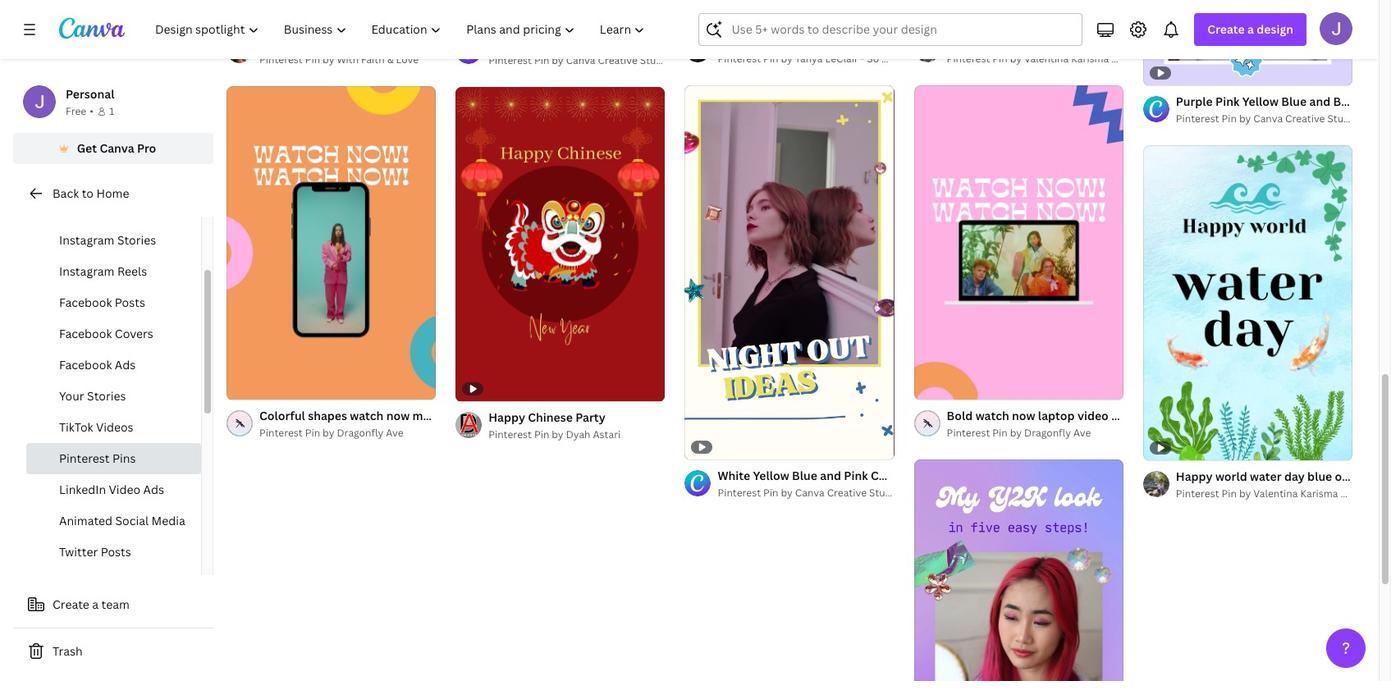 Task type: describe. For each thing, give the bounding box(es) containing it.
studio for the middle pinterest pin by canva creative studio link
[[870, 486, 901, 500]]

create a team
[[53, 597, 130, 613]]

colorful shapes watch now mobile mockup video pinterest pin pinterest pin by dragonfly ave
[[259, 408, 607, 440]]

facebook posts
[[59, 295, 145, 310]]

covers
[[115, 326, 153, 342]]

shapes
[[308, 408, 347, 424]]

ocean
[[1336, 469, 1370, 485]]

peach & blue aesthetic blurry floral color palette pinterest pin pinterest pin by tanya leclair - so swell studio
[[718, 34, 1070, 66]]

pro
[[137, 140, 156, 156]]

your stories
[[59, 388, 126, 404]]

chinese for new
[[987, 34, 1032, 50]]

mobile
[[413, 408, 451, 424]]

rf inside happy world water day blue ocean pint pinterest pin by valentina karisma rf
[[1341, 487, 1353, 501]]

facebook posts link
[[26, 287, 201, 319]]

video inside bold watch now laptop video mockup pinterest pin pinterest pin by dragonfly ave
[[1078, 408, 1109, 424]]

by inside happy chinese party pinterest pin by dyah astari
[[552, 428, 564, 442]]

animated
[[59, 513, 113, 529]]

pinterest pin by dragonfly ave link for now
[[947, 425, 1124, 442]]

1 horizontal spatial creative
[[827, 486, 867, 500]]

by inside happy chinese new year 2022 red gold pinterest pin pinterest pin by valentina karisma rf
[[1011, 52, 1022, 66]]

get canva pro button
[[13, 133, 213, 164]]

pinterest pin by tanya leclair - so swell studio link
[[718, 51, 941, 68]]

watch inside colorful shapes watch now mobile mockup video pinterest pin pinterest pin by dragonfly ave
[[350, 408, 384, 424]]

year
[[1062, 34, 1086, 50]]

2022
[[1089, 34, 1116, 50]]

dragonfly inside bold watch now laptop video mockup pinterest pin pinterest pin by dragonfly ave
[[1025, 426, 1072, 440]]

a for team
[[92, 597, 99, 613]]

instagram posts link
[[26, 194, 201, 225]]

with
[[337, 52, 359, 66]]

ave inside colorful shapes watch now mobile mockup video pinterest pin pinterest pin by dragonfly ave
[[386, 426, 404, 440]]

instagram for instagram stories
[[59, 232, 115, 248]]

pinterest inside colorful shapes watch now mobile mockup video pinterest pin pinterest pin by dragonfly ave
[[259, 426, 303, 440]]

world
[[1216, 469, 1248, 485]]

faith
[[361, 52, 385, 66]]

happy world water day blue ocean pint pinterest pin by valentina karisma rf
[[1177, 469, 1392, 501]]

love
[[396, 52, 419, 66]]

swell
[[882, 52, 907, 66]]

pinterest inside happy chinese party pinterest pin by dyah astari
[[489, 428, 532, 442]]

video inside colorful shapes watch now mobile mockup video pinterest pin pinterest pin by dragonfly ave
[[502, 408, 533, 424]]

valentina inside happy world water day blue ocean pint pinterest pin by valentina karisma rf
[[1254, 487, 1299, 501]]

your stories link
[[26, 381, 201, 412]]

create a team button
[[13, 589, 213, 622]]

your
[[59, 388, 84, 404]]

colorful shapes watch now mobile mockup video pinterest pin image
[[227, 86, 436, 400]]

pinterest inside bold watch now laptop video mockup pinterest pin pinterest pin by dragonfly ave
[[1160, 408, 1211, 424]]

chinese for party
[[528, 410, 573, 426]]

create a design button
[[1195, 13, 1307, 46]]

peach & blue aesthetic blurry floral color palette pinterest pin link
[[718, 33, 1070, 51]]

instagram for instagram reels
[[59, 264, 115, 279]]

now inside bold watch now laptop video mockup pinterest pin pinterest pin by dragonfly ave
[[1012, 408, 1036, 424]]

new for floral
[[328, 34, 353, 50]]

blue
[[1308, 469, 1333, 485]]

red
[[1119, 34, 1138, 50]]

ads inside linkedin video ads link
[[143, 482, 164, 498]]

pinterest pin by with faith & love link
[[259, 51, 436, 68]]

so
[[867, 52, 879, 66]]

pin inside happy world water day blue ocean pint pinterest pin by valentina karisma rf
[[1222, 487, 1237, 501]]

bold watch now laptop video mockup pinterest pin pinterest pin by dragonfly ave
[[947, 408, 1231, 440]]

leclair
[[826, 52, 859, 66]]

ave inside bold watch now laptop video mockup pinterest pin pinterest pin by dragonfly ave
[[1074, 426, 1092, 440]]

bold watch now laptop video mockup pinterest pin link
[[947, 407, 1231, 425]]

pin inside bold watch now laptop video mockup pinterest pin pinterest pin by dragonfly ave
[[993, 426, 1008, 440]]

home
[[96, 186, 129, 201]]

free
[[66, 104, 86, 118]]

linkedin video ads link
[[26, 475, 201, 506]]

instagram stories
[[59, 232, 156, 248]]

by inside colorful shapes watch now mobile mockup video pinterest pin pinterest pin by dragonfly ave
[[323, 426, 335, 440]]

instagram posts
[[59, 201, 148, 217]]

valentina inside happy chinese new year 2022 red gold pinterest pin pinterest pin by valentina karisma rf
[[1025, 52, 1069, 66]]

facebook for facebook ads
[[59, 357, 112, 373]]

by inside peach & blue aesthetic blurry floral color palette pinterest pin pinterest pin by tanya leclair - so swell studio
[[781, 52, 793, 66]]

bold
[[947, 408, 973, 424]]

gold
[[1140, 34, 1165, 50]]

facebook covers
[[59, 326, 153, 342]]

astari
[[593, 428, 621, 442]]

beige floral new blog video pinterest pin pinterest pin by with faith & love
[[259, 34, 490, 66]]

tanya
[[796, 52, 823, 66]]

team
[[101, 597, 130, 613]]

happy chinese party pinterest pin by dyah astari
[[489, 410, 621, 442]]

beige
[[259, 34, 290, 50]]

facebook covers link
[[26, 319, 201, 350]]

create a design
[[1208, 21, 1294, 37]]

jacob simon image
[[1320, 12, 1353, 45]]

watch inside bold watch now laptop video mockup pinterest pin pinterest pin by dragonfly ave
[[976, 408, 1010, 424]]

1 vertical spatial video
[[109, 482, 141, 498]]

colorful
[[259, 408, 305, 424]]

linkedin
[[59, 482, 106, 498]]

1 vertical spatial creative
[[1286, 112, 1326, 126]]

Search search field
[[732, 14, 1073, 45]]

happy chinese new year 2022 red gold pinterest pin link
[[947, 33, 1239, 51]]

trash
[[53, 644, 83, 659]]

dragonfly inside colorful shapes watch now mobile mockup video pinterest pin pinterest pin by dragonfly ave
[[337, 426, 384, 440]]

back
[[53, 186, 79, 201]]

pinterest for happy chinese new year 2022 red gold pinterest pin
[[1167, 34, 1219, 50]]

pinterest pin by dyah astari link
[[489, 427, 621, 444]]

karisma inside happy world water day blue ocean pint pinterest pin by valentina karisma rf
[[1301, 487, 1339, 501]]

pinterest pin by valentina karisma rf link for water
[[1177, 486, 1353, 503]]

pinterest inside bold watch now laptop video mockup pinterest pin pinterest pin by dragonfly ave
[[947, 426, 991, 440]]

free •
[[66, 104, 94, 118]]

blurry
[[849, 34, 884, 50]]

pin inside colorful shapes watch now mobile mockup video pinterest pin pinterest pin by dragonfly ave
[[305, 426, 320, 440]]

twitter posts link
[[26, 537, 201, 568]]

posts for facebook posts
[[115, 295, 145, 310]]

videos
[[96, 420, 134, 435]]

0 vertical spatial pinterest pin by canva creative studio link
[[489, 52, 672, 69]]

twitter
[[59, 544, 98, 560]]



Task type: locate. For each thing, give the bounding box(es) containing it.
blue
[[765, 34, 790, 50]]

0 vertical spatial karisma
[[1072, 52, 1110, 66]]

2 video from the left
[[502, 408, 533, 424]]

pinterest
[[998, 34, 1049, 50], [418, 34, 469, 50], [718, 52, 761, 66], [947, 52, 991, 66], [259, 52, 303, 66], [489, 53, 532, 67], [1177, 112, 1220, 126], [947, 426, 991, 440], [259, 426, 303, 440], [489, 428, 532, 442], [59, 451, 110, 466], [718, 486, 761, 500], [1177, 487, 1220, 501]]

2 vertical spatial posts
[[101, 544, 131, 560]]

pinterest pin by dragonfly ave link
[[947, 425, 1124, 442], [259, 425, 436, 442]]

facebook ads
[[59, 357, 136, 373]]

instagram reels link
[[26, 256, 201, 287]]

instagram for instagram posts
[[59, 201, 115, 217]]

new left year
[[1034, 34, 1059, 50]]

2 watch from the left
[[350, 408, 384, 424]]

0 horizontal spatial new
[[328, 34, 353, 50]]

studio for pinterest pin by canva creative studio link to the right
[[1328, 112, 1359, 126]]

1 horizontal spatial chinese
[[987, 34, 1032, 50]]

2 horizontal spatial creative
[[1286, 112, 1326, 126]]

pin for colorful shapes watch now mobile mockup video pinterest pin
[[589, 408, 607, 424]]

1 horizontal spatial valentina
[[1254, 487, 1299, 501]]

facebook up facebook ads
[[59, 326, 112, 342]]

1 instagram from the top
[[59, 201, 115, 217]]

video up pinterest pin by dyah astari link
[[502, 408, 533, 424]]

3 facebook from the top
[[59, 357, 112, 373]]

party
[[576, 410, 606, 426]]

0 horizontal spatial valentina
[[1025, 52, 1069, 66]]

dragonfly down shapes
[[337, 426, 384, 440]]

peach
[[718, 34, 752, 50]]

chinese inside happy chinese new year 2022 red gold pinterest pin pinterest pin by valentina karisma rf
[[987, 34, 1032, 50]]

media
[[152, 513, 185, 529]]

1 facebook from the top
[[59, 295, 112, 310]]

1 horizontal spatial pinterest pin by canva creative studio
[[718, 486, 901, 500]]

create for create a team
[[53, 597, 89, 613]]

ave down colorful shapes watch now mobile mockup video pinterest pin link
[[386, 426, 404, 440]]

trash link
[[13, 636, 213, 668]]

0 horizontal spatial pinterest pin by dragonfly ave link
[[259, 425, 436, 442]]

stories inside instagram stories link
[[117, 232, 156, 248]]

0 horizontal spatial pinterest pin by canva creative studio link
[[489, 52, 672, 69]]

pint
[[1372, 469, 1392, 485]]

None search field
[[699, 13, 1083, 46]]

0 vertical spatial stories
[[117, 232, 156, 248]]

get canva pro
[[77, 140, 156, 156]]

new
[[1034, 34, 1059, 50], [328, 34, 353, 50]]

0 horizontal spatial watch
[[350, 408, 384, 424]]

posts for twitter posts
[[101, 544, 131, 560]]

0 horizontal spatial ads
[[115, 357, 136, 373]]

pinterest inside happy chinese new year 2022 red gold pinterest pin pinterest pin by valentina karisma rf
[[1167, 34, 1219, 50]]

floral right 'beige'
[[293, 34, 325, 50]]

rf down 'ocean'
[[1341, 487, 1353, 501]]

rf down red
[[1112, 52, 1124, 66]]

happy inside happy chinese party pinterest pin by dyah astari
[[489, 410, 525, 426]]

1 new from the left
[[1034, 34, 1059, 50]]

0 horizontal spatial create
[[53, 597, 89, 613]]

0 horizontal spatial rf
[[1112, 52, 1124, 66]]

0 horizontal spatial pinterest pin by canva creative studio
[[489, 53, 672, 67]]

beige floral new blog video pinterest pin link
[[259, 33, 490, 51]]

create left design
[[1208, 21, 1245, 37]]

& inside beige floral new blog video pinterest pin pinterest pin by with faith & love
[[387, 52, 394, 66]]

2 now from the left
[[386, 408, 410, 424]]

pin for happy chinese new year 2022 red gold pinterest pin
[[1221, 34, 1239, 50]]

•
[[90, 104, 94, 118]]

0 vertical spatial happy
[[947, 34, 984, 50]]

0 horizontal spatial &
[[387, 52, 394, 66]]

pin
[[1221, 34, 1239, 50], [1213, 408, 1231, 424], [589, 408, 607, 424]]

happy for happy world water day blue ocean pint
[[1177, 469, 1213, 485]]

0 horizontal spatial happy
[[489, 410, 525, 426]]

0 horizontal spatial pinterest pin by valentina karisma rf link
[[947, 51, 1124, 68]]

0 horizontal spatial karisma
[[1072, 52, 1110, 66]]

now
[[1012, 408, 1036, 424], [386, 408, 410, 424]]

0 horizontal spatial floral
[[293, 34, 325, 50]]

new up with in the top left of the page
[[328, 34, 353, 50]]

1 horizontal spatial create
[[1208, 21, 1245, 37]]

pinterest inside happy world water day blue ocean pint pinterest pin by valentina karisma rf
[[1177, 487, 1220, 501]]

0 vertical spatial video
[[383, 34, 415, 50]]

posts up instagram stories link
[[117, 201, 148, 217]]

1 horizontal spatial video
[[383, 34, 415, 50]]

instagram
[[59, 201, 115, 217], [59, 232, 115, 248], [59, 264, 115, 279]]

1 vertical spatial pinterest pin by canva creative studio link
[[1177, 111, 1359, 128]]

facebook up your stories
[[59, 357, 112, 373]]

a left design
[[1248, 21, 1255, 37]]

pinterest pin by valentina karisma rf link down year
[[947, 51, 1124, 68]]

pinterest pin by valentina karisma rf link for new
[[947, 51, 1124, 68]]

color
[[922, 34, 952, 50]]

1 dragonfly from the left
[[1025, 426, 1072, 440]]

floral up swell
[[887, 34, 919, 50]]

0 horizontal spatial video
[[109, 482, 141, 498]]

now inside colorful shapes watch now mobile mockup video pinterest pin pinterest pin by dragonfly ave
[[386, 408, 410, 424]]

happy inside happy chinese new year 2022 red gold pinterest pin pinterest pin by valentina karisma rf
[[947, 34, 984, 50]]

0 horizontal spatial creative
[[598, 53, 638, 67]]

2 horizontal spatial happy
[[1177, 469, 1213, 485]]

1 floral from the left
[[887, 34, 919, 50]]

valentina down year
[[1025, 52, 1069, 66]]

2 vertical spatial instagram
[[59, 264, 115, 279]]

pin up world
[[1213, 408, 1231, 424]]

0 vertical spatial ads
[[115, 357, 136, 373]]

happy chinese party link
[[489, 409, 621, 427]]

stories up reels
[[117, 232, 156, 248]]

blog
[[355, 34, 380, 50]]

1 vertical spatial posts
[[115, 295, 145, 310]]

1 horizontal spatial video
[[1078, 408, 1109, 424]]

design
[[1257, 21, 1294, 37]]

by inside beige floral new blog video pinterest pin pinterest pin by with faith & love
[[323, 52, 335, 66]]

new for chinese
[[1034, 34, 1059, 50]]

2 instagram from the top
[[59, 232, 115, 248]]

2 vertical spatial creative
[[827, 486, 867, 500]]

stories for instagram stories
[[117, 232, 156, 248]]

stories inside your stories "link"
[[87, 388, 126, 404]]

1 horizontal spatial new
[[1034, 34, 1059, 50]]

linkedin video ads
[[59, 482, 164, 498]]

1 horizontal spatial a
[[1248, 21, 1255, 37]]

ads
[[115, 357, 136, 373], [143, 482, 164, 498]]

1 horizontal spatial ads
[[143, 482, 164, 498]]

0 vertical spatial &
[[755, 34, 762, 50]]

mockup inside bold watch now laptop video mockup pinterest pin pinterest pin by dragonfly ave
[[1112, 408, 1157, 424]]

laptop
[[1039, 408, 1075, 424]]

now left mobile
[[386, 408, 410, 424]]

pin inside happy chinese party pinterest pin by dyah astari
[[534, 428, 550, 442]]

1 horizontal spatial pinterest pin by canva creative studio link
[[718, 485, 901, 502]]

pinterest pin by dragonfly ave link for watch
[[259, 425, 436, 442]]

1 vertical spatial chinese
[[528, 410, 573, 426]]

mockup inside colorful shapes watch now mobile mockup video pinterest pin pinterest pin by dragonfly ave
[[454, 408, 499, 424]]

create inside dropdown button
[[1208, 21, 1245, 37]]

-
[[861, 52, 865, 66]]

3 instagram from the top
[[59, 264, 115, 279]]

chinese inside happy chinese party pinterest pin by dyah astari
[[528, 410, 573, 426]]

posts inside instagram posts link
[[117, 201, 148, 217]]

floral inside beige floral new blog video pinterest pin pinterest pin by with faith & love
[[293, 34, 325, 50]]

2 pinterest pin by dragonfly ave link from the left
[[259, 425, 436, 442]]

0 horizontal spatial ave
[[386, 426, 404, 440]]

0 horizontal spatial video
[[502, 408, 533, 424]]

posts inside the twitter posts link
[[101, 544, 131, 560]]

0 horizontal spatial dragonfly
[[337, 426, 384, 440]]

rf inside happy chinese new year 2022 red gold pinterest pin pinterest pin by valentina karisma rf
[[1112, 52, 1124, 66]]

floral inside peach & blue aesthetic blurry floral color palette pinterest pin pinterest pin by tanya leclair - so swell studio
[[887, 34, 919, 50]]

posts for instagram posts
[[117, 201, 148, 217]]

0 vertical spatial posts
[[117, 201, 148, 217]]

a
[[1248, 21, 1255, 37], [92, 597, 99, 613]]

mockup for video
[[454, 408, 499, 424]]

1 horizontal spatial dragonfly
[[1025, 426, 1072, 440]]

1 now from the left
[[1012, 408, 1036, 424]]

day
[[1285, 469, 1305, 485]]

facebook for facebook covers
[[59, 326, 112, 342]]

ads up the media
[[143, 482, 164, 498]]

create for create a design
[[1208, 21, 1245, 37]]

valentina
[[1025, 52, 1069, 66], [1254, 487, 1299, 501]]

dragonfly down laptop
[[1025, 426, 1072, 440]]

colorful shapes watch now mobile mockup video pinterest pin link
[[259, 407, 607, 425]]

ave
[[1074, 426, 1092, 440], [386, 426, 404, 440]]

2 vertical spatial facebook
[[59, 357, 112, 373]]

pin inside happy chinese new year 2022 red gold pinterest pin pinterest pin by valentina karisma rf
[[993, 52, 1008, 66]]

2 horizontal spatial pinterest pin by canva creative studio
[[1177, 112, 1359, 126]]

1 horizontal spatial ave
[[1074, 426, 1092, 440]]

1 pinterest pin by dragonfly ave link from the left
[[947, 425, 1124, 442]]

1 horizontal spatial pinterest pin by dragonfly ave link
[[947, 425, 1124, 442]]

1 horizontal spatial pinterest pin by valentina karisma rf link
[[1177, 486, 1353, 503]]

ave down bold watch now laptop video mockup pinterest pin link
[[1074, 426, 1092, 440]]

ads down covers
[[115, 357, 136, 373]]

valentina down happy world water day blue ocean pint link
[[1254, 487, 1299, 501]]

2 new from the left
[[328, 34, 353, 50]]

a inside dropdown button
[[1248, 21, 1255, 37]]

0 vertical spatial valentina
[[1025, 52, 1069, 66]]

create left team
[[53, 597, 89, 613]]

happy for happy chinese new year 2022 red gold pinterest pin
[[947, 34, 984, 50]]

top level navigation element
[[145, 13, 660, 46]]

mockup for pinterest
[[1112, 408, 1157, 424]]

0 horizontal spatial chinese
[[528, 410, 573, 426]]

1 vertical spatial happy
[[489, 410, 525, 426]]

pin inside colorful shapes watch now mobile mockup video pinterest pin pinterest pin by dragonfly ave
[[589, 408, 607, 424]]

floral
[[887, 34, 919, 50], [293, 34, 325, 50]]

0 vertical spatial pinterest pin by valentina karisma rf link
[[947, 51, 1124, 68]]

facebook ads link
[[26, 350, 201, 381]]

chinese up pinterest pin by dyah astari link
[[528, 410, 573, 426]]

pinterest inside happy chinese new year 2022 red gold pinterest pin pinterest pin by valentina karisma rf
[[947, 52, 991, 66]]

pin inside bold watch now laptop video mockup pinterest pin pinterest pin by dragonfly ave
[[1213, 408, 1231, 424]]

happy world water day blue ocean pint link
[[1177, 468, 1392, 486]]

2 ave from the left
[[386, 426, 404, 440]]

2 horizontal spatial pinterest pin by canva creative studio link
[[1177, 111, 1359, 128]]

create
[[1208, 21, 1245, 37], [53, 597, 89, 613]]

2 vertical spatial happy
[[1177, 469, 1213, 485]]

1 vertical spatial pinterest pin by canva creative studio
[[1177, 112, 1359, 126]]

pinterest pin by dragonfly ave link down laptop
[[947, 425, 1124, 442]]

watch right bold
[[976, 408, 1010, 424]]

0 vertical spatial instagram
[[59, 201, 115, 217]]

video
[[383, 34, 415, 50], [109, 482, 141, 498]]

0 vertical spatial rf
[[1112, 52, 1124, 66]]

pins
[[112, 451, 136, 466]]

video up love
[[383, 34, 415, 50]]

0 horizontal spatial mockup
[[454, 408, 499, 424]]

pinterest pin by valentina karisma rf link
[[947, 51, 1124, 68], [1177, 486, 1353, 503]]

dragonfly
[[1025, 426, 1072, 440], [337, 426, 384, 440]]

studio inside peach & blue aesthetic blurry floral color palette pinterest pin pinterest pin by tanya leclair - so swell studio
[[909, 52, 941, 66]]

0 vertical spatial chinese
[[987, 34, 1032, 50]]

1 vertical spatial a
[[92, 597, 99, 613]]

pinterest for colorful shapes watch now mobile mockup video pinterest pin
[[536, 408, 587, 424]]

pinterest pin by dragonfly ave link down shapes
[[259, 425, 436, 442]]

2 facebook from the top
[[59, 326, 112, 342]]

1 vertical spatial pinterest pin by valentina karisma rf link
[[1177, 486, 1353, 503]]

posts down animated social media link
[[101, 544, 131, 560]]

0 vertical spatial creative
[[598, 53, 638, 67]]

stories for your stories
[[87, 388, 126, 404]]

video
[[1078, 408, 1109, 424], [502, 408, 533, 424]]

now left laptop
[[1012, 408, 1036, 424]]

new inside beige floral new blog video pinterest pin pinterest pin by with faith & love
[[328, 34, 353, 50]]

1
[[109, 104, 114, 118]]

karisma down the blue on the right of the page
[[1301, 487, 1339, 501]]

karisma down happy chinese new year 2022 red gold pinterest pin link
[[1072, 52, 1110, 66]]

instagram stories link
[[26, 225, 201, 256]]

palette
[[955, 34, 995, 50]]

canva inside "button"
[[100, 140, 134, 156]]

pin inside happy chinese new year 2022 red gold pinterest pin pinterest pin by valentina karisma rf
[[1221, 34, 1239, 50]]

social
[[115, 513, 149, 529]]

2 mockup from the left
[[454, 408, 499, 424]]

animated social media
[[59, 513, 185, 529]]

1 ave from the left
[[1074, 426, 1092, 440]]

a for design
[[1248, 21, 1255, 37]]

studio for the topmost pinterest pin by canva creative studio link
[[640, 53, 672, 67]]

facebook down instagram reels
[[59, 295, 112, 310]]

1 vertical spatial ads
[[143, 482, 164, 498]]

1 horizontal spatial happy
[[947, 34, 984, 50]]

pinterest pin by valentina karisma rf link down water
[[1177, 486, 1353, 503]]

2 vertical spatial pinterest pin by canva creative studio
[[718, 486, 901, 500]]

1 mockup from the left
[[1112, 408, 1157, 424]]

reels
[[117, 264, 147, 279]]

posts inside facebook posts link
[[115, 295, 145, 310]]

2 floral from the left
[[293, 34, 325, 50]]

pin left design
[[1221, 34, 1239, 50]]

ads inside facebook ads link
[[115, 357, 136, 373]]

0 vertical spatial pinterest pin by canva creative studio
[[489, 53, 672, 67]]

studio
[[909, 52, 941, 66], [640, 53, 672, 67], [1328, 112, 1359, 126], [870, 486, 901, 500]]

& inside peach & blue aesthetic blurry floral color palette pinterest pin pinterest pin by tanya leclair - so swell studio
[[755, 34, 762, 50]]

creative
[[598, 53, 638, 67], [1286, 112, 1326, 126], [827, 486, 867, 500]]

karisma inside happy chinese new year 2022 red gold pinterest pin pinterest pin by valentina karisma rf
[[1072, 52, 1110, 66]]

pinterest pins
[[59, 451, 136, 466]]

1 horizontal spatial mockup
[[1112, 408, 1157, 424]]

1 horizontal spatial karisma
[[1301, 487, 1339, 501]]

1 vertical spatial karisma
[[1301, 487, 1339, 501]]

dyah
[[566, 428, 591, 442]]

facebook
[[59, 295, 112, 310], [59, 326, 112, 342], [59, 357, 112, 373]]

a left team
[[92, 597, 99, 613]]

1 vertical spatial rf
[[1341, 487, 1353, 501]]

bold watch now laptop video mockup pinterest pin image
[[914, 86, 1124, 400]]

pin up astari
[[589, 408, 607, 424]]

water
[[1251, 469, 1282, 485]]

peach & blue aesthetic blurry floral color palette pinterest pin image
[[685, 0, 895, 26]]

instagram reels
[[59, 264, 147, 279]]

tiktok
[[59, 420, 93, 435]]

tiktok videos link
[[26, 412, 201, 443]]

0 vertical spatial a
[[1248, 21, 1255, 37]]

1 vertical spatial facebook
[[59, 326, 112, 342]]

create inside button
[[53, 597, 89, 613]]

stories down facebook ads link
[[87, 388, 126, 404]]

get
[[77, 140, 97, 156]]

a inside button
[[92, 597, 99, 613]]

mockup right laptop
[[1112, 408, 1157, 424]]

1 horizontal spatial floral
[[887, 34, 919, 50]]

2 vertical spatial pinterest pin by canva creative studio link
[[718, 485, 901, 502]]

1 watch from the left
[[976, 408, 1010, 424]]

1 horizontal spatial watch
[[976, 408, 1010, 424]]

tiktok videos
[[59, 420, 134, 435]]

2 dragonfly from the left
[[337, 426, 384, 440]]

pinterest inside colorful shapes watch now mobile mockup video pinterest pin pinterest pin by dragonfly ave
[[536, 408, 587, 424]]

video down pins
[[109, 482, 141, 498]]

1 horizontal spatial now
[[1012, 408, 1036, 424]]

mockup right mobile
[[454, 408, 499, 424]]

to
[[82, 186, 94, 201]]

by inside bold watch now laptop video mockup pinterest pin pinterest pin by dragonfly ave
[[1011, 426, 1022, 440]]

by inside happy world water day blue ocean pint pinterest pin by valentina karisma rf
[[1240, 487, 1252, 501]]

0 vertical spatial facebook
[[59, 295, 112, 310]]

0 vertical spatial create
[[1208, 21, 1245, 37]]

twitter posts
[[59, 544, 131, 560]]

video inside beige floral new blog video pinterest pin pinterest pin by with faith & love
[[383, 34, 415, 50]]

facebook for facebook posts
[[59, 295, 112, 310]]

0 horizontal spatial a
[[92, 597, 99, 613]]

1 vertical spatial valentina
[[1254, 487, 1299, 501]]

0 horizontal spatial now
[[386, 408, 410, 424]]

watch right shapes
[[350, 408, 384, 424]]

1 vertical spatial &
[[387, 52, 394, 66]]

posts down reels
[[115, 295, 145, 310]]

& left love
[[387, 52, 394, 66]]

&
[[755, 34, 762, 50], [387, 52, 394, 66]]

1 horizontal spatial rf
[[1341, 487, 1353, 501]]

1 vertical spatial create
[[53, 597, 89, 613]]

1 horizontal spatial &
[[755, 34, 762, 50]]

1 vertical spatial stories
[[87, 388, 126, 404]]

aesthetic
[[793, 34, 847, 50]]

happy inside happy world water day blue ocean pint pinterest pin by valentina karisma rf
[[1177, 469, 1213, 485]]

1 vertical spatial instagram
[[59, 232, 115, 248]]

1 video from the left
[[1078, 408, 1109, 424]]

& left blue
[[755, 34, 762, 50]]

mockup
[[1112, 408, 1157, 424], [454, 408, 499, 424]]

video right laptop
[[1078, 408, 1109, 424]]

chinese left year
[[987, 34, 1032, 50]]

by
[[781, 52, 793, 66], [1011, 52, 1022, 66], [323, 52, 335, 66], [552, 53, 564, 67], [1240, 112, 1252, 126], [1011, 426, 1022, 440], [323, 426, 335, 440], [552, 428, 564, 442], [781, 486, 793, 500], [1240, 487, 1252, 501]]

happy chinese new year 2022 red gold pinterest pin pinterest pin by valentina karisma rf
[[947, 34, 1239, 66]]

happy for happy chinese party
[[489, 410, 525, 426]]

back to home
[[53, 186, 129, 201]]

new inside happy chinese new year 2022 red gold pinterest pin pinterest pin by valentina karisma rf
[[1034, 34, 1059, 50]]

back to home link
[[13, 177, 213, 210]]



Task type: vqa. For each thing, say whether or not it's contained in the screenshot.
Show pages "image"
no



